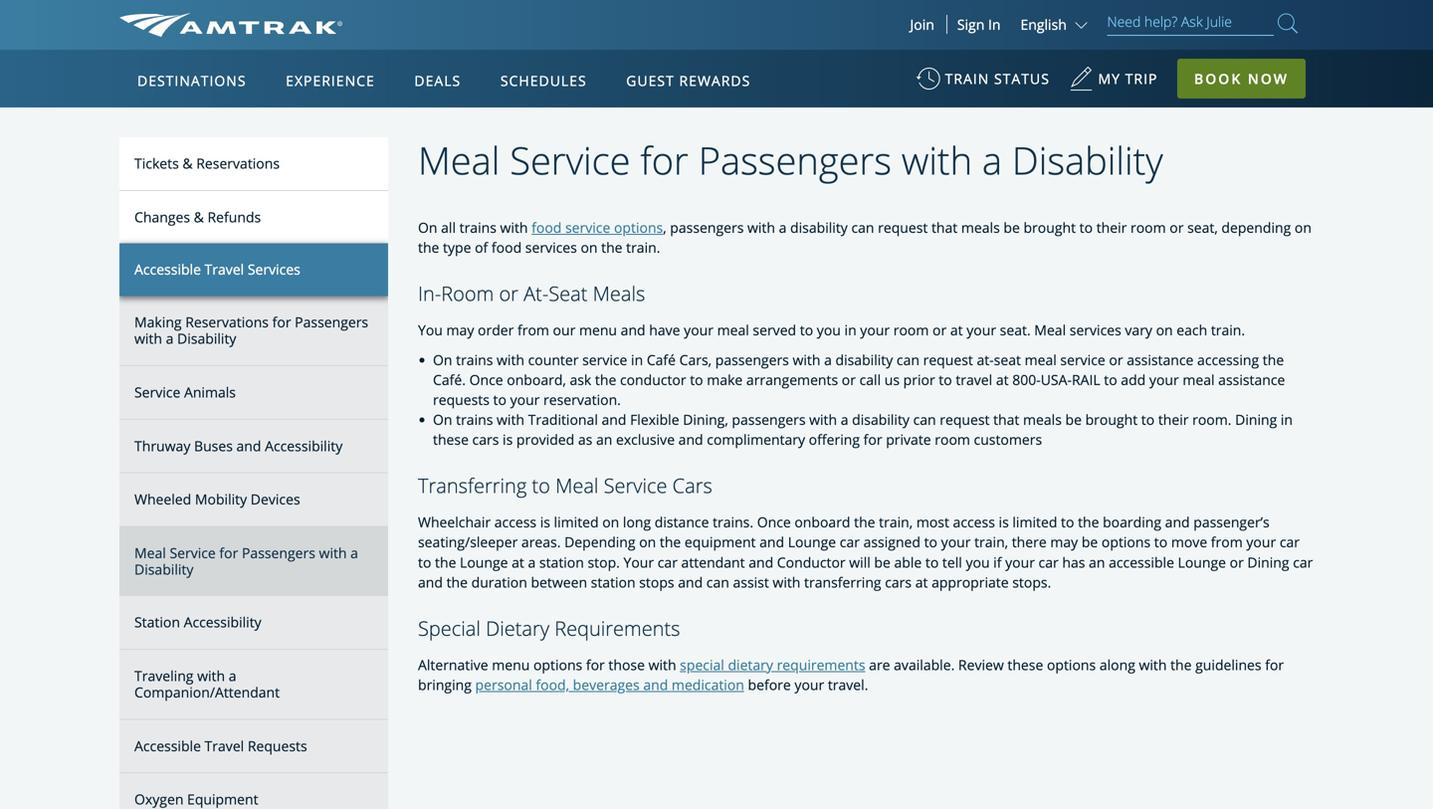 Task type: vqa. For each thing, say whether or not it's contained in the screenshot.
'Experience' popup button
yes



Task type: describe. For each thing, give the bounding box(es) containing it.
equipment
[[187, 790, 258, 809]]

or up prior
[[933, 321, 947, 340]]

0 vertical spatial food
[[532, 218, 562, 237]]

travel for services
[[205, 260, 244, 279]]

0 vertical spatial disability
[[1012, 134, 1163, 186]]

800-
[[1013, 370, 1041, 389]]

0 vertical spatial meal service for passengers with a disability
[[418, 134, 1163, 186]]

for inside making reservations for passengers with a disability
[[272, 312, 291, 331]]

are
[[869, 655, 890, 674]]

options up 'food,'
[[534, 655, 583, 674]]

station accessibility link
[[119, 596, 388, 650]]

train. for each
[[1211, 321, 1245, 340]]

traveling with a companion/attendant link
[[119, 650, 388, 720]]

and inside secondary navigation
[[236, 436, 261, 455]]

Please enter your search item search field
[[1107, 10, 1274, 36]]

that inside on trains with counter service in café cars, passengers with a disability can request at-seat meal service or assistance accessing the café. once onboard, ask the conductor to make arrangements or call us prior to travel at 800-usa-rail to add your meal assistance requests to your reservation. on trains with traditional and flexible dining, passengers with a disability can request that meals be brought to their room. dining in these cars is provided as an exclusive and complimentary offering for private room customers
[[994, 410, 1020, 429]]

for inside are available. review these options along with the guidelines for bringing
[[1265, 655, 1284, 674]]

1 vertical spatial station
[[591, 573, 636, 592]]

trip
[[1126, 69, 1158, 88]]

at-
[[977, 351, 994, 369]]

services
[[248, 260, 300, 279]]

with up offering
[[809, 410, 837, 429]]

0 horizontal spatial meal
[[717, 321, 749, 340]]

1 vertical spatial meal
[[1025, 351, 1057, 369]]

tell
[[943, 553, 962, 572]]

their inside on trains with counter service in café cars, passengers with a disability can request at-seat meal service or assistance accessing the café. once onboard, ask the conductor to make arrangements or call us prior to travel at 800-usa-rail to add your meal assistance requests to your reservation. on trains with traditional and flexible dining, passengers with a disability can request that meals be brought to their room. dining in these cars is provided as an exclusive and complimentary offering for private room customers
[[1159, 410, 1189, 429]]

you may order from our menu and have your meal served to you in your room or at your seat. meal services vary on each train.
[[418, 321, 1245, 340]]

with inside traveling with a companion/attendant
[[197, 666, 225, 685]]

requirements
[[777, 655, 866, 674]]

0 vertical spatial passengers
[[699, 134, 892, 186]]

with inside , passengers with a disability can request that meals be brought to their room or seat, depending on the type of food services on the train.
[[748, 218, 775, 237]]

personal food, beverages and medication link
[[475, 675, 745, 694]]

a inside , passengers with a disability can request that meals be brought to their room or seat, depending on the type of food services on the train.
[[779, 218, 787, 237]]

0 vertical spatial trains
[[460, 218, 497, 237]]

1 horizontal spatial assistance
[[1219, 370, 1286, 389]]

on up your
[[639, 533, 656, 552]]

special dietary requirements
[[418, 614, 680, 642]]

your down requirements
[[795, 675, 824, 694]]

destinations
[[137, 71, 246, 90]]

1 vertical spatial passengers
[[716, 351, 789, 369]]

mobility
[[195, 490, 247, 509]]

at-
[[524, 280, 549, 307]]

exclusive
[[616, 430, 675, 449]]

from inside wheelchair access is limited on long distance trains. once onboard the train, most access is limited to the boarding and passenger's seating/sleeper areas. depending on the equipment and lounge car assigned to your train, there may be options to move from your car to the lounge at a station stop. your car attendant and conductor will be able to tell you if your car has an accessible lounge or dining car and the duration between station stops and can assist with transferring cars at appropriate stops.
[[1211, 533, 1243, 552]]

conductor
[[620, 370, 686, 389]]

station
[[134, 613, 180, 632]]

on down food service options link
[[581, 238, 598, 257]]

and up assist
[[749, 553, 774, 572]]

a inside meal service for passengers with a disability
[[351, 543, 358, 562]]

at up duration
[[512, 553, 524, 572]]

to inside , passengers with a disability can request that meals be brought to their room or seat, depending on the type of food services on the train.
[[1080, 218, 1093, 237]]

2 vertical spatial disability
[[852, 410, 910, 429]]

at down the "able"
[[916, 573, 928, 592]]

in-room or at-seat meals
[[418, 280, 645, 307]]

options inside wheelchair access is limited on long distance trains. once onboard the train, most access is limited to the boarding and passenger's seating/sleeper areas. depending on the equipment and lounge car assigned to your train, there may be options to move from your car to the lounge at a station stop. your car attendant and conductor will be able to tell you if your car has an accessible lounge or dining car and the duration between station stops and can assist with transferring cars at appropriate stops.
[[1102, 533, 1151, 552]]

flexible
[[630, 410, 679, 429]]

room.
[[1193, 410, 1232, 429]]

move
[[1172, 533, 1208, 552]]

personal food, beverages and medication before your travel.
[[475, 675, 868, 694]]

meals inside on trains with counter service in café cars, passengers with a disability can request at-seat meal service or assistance accessing the café. once onboard, ask the conductor to make arrangements or call us prior to travel at 800-usa-rail to add your meal assistance requests to your reservation. on trains with traditional and flexible dining, passengers with a disability can request that meals be brought to their room. dining in these cars is provided as an exclusive and complimentary offering for private room customers
[[1023, 410, 1062, 429]]

boarding
[[1103, 513, 1162, 532]]

2 vertical spatial on
[[433, 410, 452, 429]]

train status
[[945, 69, 1050, 88]]

on for on all trains with food service options
[[418, 218, 438, 237]]

service animals
[[134, 383, 236, 402]]

2 horizontal spatial in
[[1281, 410, 1293, 429]]

wheeled
[[134, 490, 191, 509]]

transferring
[[418, 472, 527, 499]]

service animals link
[[119, 366, 388, 420]]

0 horizontal spatial from
[[518, 321, 549, 340]]

0 horizontal spatial lounge
[[460, 553, 508, 572]]

service up rail
[[1061, 351, 1106, 369]]

tickets & reservations link
[[119, 137, 388, 191]]

with right all
[[500, 218, 528, 237]]

with up arrangements
[[793, 351, 821, 369]]

for up beverages
[[586, 655, 605, 674]]

2 vertical spatial meal
[[1183, 370, 1215, 389]]

and up move
[[1165, 513, 1190, 532]]

with down train
[[902, 134, 973, 186]]

onboard
[[795, 513, 851, 532]]

reservations inside making reservations for passengers with a disability
[[185, 312, 269, 331]]

most
[[917, 513, 950, 532]]

and up exclusive
[[602, 410, 627, 429]]

transferring to meal service cars
[[418, 472, 713, 499]]

wheelchair
[[418, 513, 491, 532]]

1 limited from the left
[[554, 513, 599, 532]]

meal up all
[[418, 134, 500, 186]]

0 horizontal spatial train,
[[879, 513, 913, 532]]

requests
[[433, 390, 490, 409]]

your down the "passenger's"
[[1247, 533, 1276, 552]]

with up "onboard," in the left of the page
[[497, 351, 525, 369]]

counter
[[528, 351, 579, 369]]

brought inside , passengers with a disability can request that meals be brought to their room or seat, depending on the type of food services on the train.
[[1024, 218, 1076, 237]]

1 horizontal spatial services
[[1070, 321, 1122, 340]]

2 limited from the left
[[1013, 513, 1058, 532]]

brought inside on trains with counter service in café cars, passengers with a disability can request at-seat meal service or assistance accessing the café. once onboard, ask the conductor to make arrangements or call us prior to travel at 800-usa-rail to add your meal assistance requests to your reservation. on trains with traditional and flexible dining, passengers with a disability can request that meals be brought to their room. dining in these cars is provided as an exclusive and complimentary offering for private room customers
[[1086, 410, 1138, 429]]

your right add
[[1150, 370, 1179, 389]]

book now
[[1195, 69, 1289, 88]]

reservation.
[[544, 390, 621, 409]]

& for changes
[[194, 207, 204, 226]]

station accessibility
[[134, 613, 262, 632]]

guest
[[626, 71, 675, 90]]

service inside service animals link
[[134, 383, 181, 402]]

1 vertical spatial trains
[[456, 351, 493, 369]]

service up long
[[604, 472, 667, 499]]

buses
[[194, 436, 233, 455]]

call
[[860, 370, 881, 389]]

join
[[910, 15, 935, 34]]

on right depending
[[1295, 218, 1312, 237]]

now
[[1248, 69, 1289, 88]]

the inside are available. review these options along with the guidelines for bringing
[[1171, 655, 1192, 674]]

requirements
[[555, 614, 680, 642]]

guest rewards
[[626, 71, 751, 90]]

your up call
[[860, 321, 890, 340]]

meal down as
[[556, 472, 599, 499]]

provided
[[517, 430, 575, 449]]

these inside are available. review these options along with the guidelines for bringing
[[1008, 655, 1044, 674]]

my trip button
[[1070, 60, 1158, 109]]

in
[[988, 15, 1001, 34]]

1 horizontal spatial in
[[845, 321, 857, 340]]

can inside , passengers with a disability can request that meals be brought to their room or seat, depending on the type of food services on the train.
[[852, 218, 875, 237]]

as
[[578, 430, 593, 449]]

your down there
[[1006, 553, 1035, 572]]

or left at-
[[499, 280, 519, 307]]

conductor
[[777, 553, 846, 572]]

food inside , passengers with a disability can request that meals be brought to their room or seat, depending on the type of food services on the train.
[[492, 238, 522, 257]]

sign
[[957, 15, 985, 34]]

for up ,
[[640, 134, 689, 186]]

changes
[[134, 207, 190, 226]]

with up provided
[[497, 410, 525, 429]]

train
[[945, 69, 990, 88]]

guidelines
[[1196, 655, 1262, 674]]

alternative
[[418, 655, 488, 674]]

café.
[[433, 370, 466, 389]]

travel.
[[828, 675, 868, 694]]

an inside on trains with counter service in café cars, passengers with a disability can request at-seat meal service or assistance accessing the café. once onboard, ask the conductor to make arrangements or call us prior to travel at 800-usa-rail to add your meal assistance requests to your reservation. on trains with traditional and flexible dining, passengers with a disability can request that meals be brought to their room. dining in these cars is provided as an exclusive and complimentary offering for private room customers
[[596, 430, 613, 449]]

alternative menu options for those with special dietary requirements
[[418, 655, 866, 674]]

meal service for passengers with a disability link
[[119, 527, 388, 596]]

on right vary
[[1156, 321, 1173, 340]]

train status link
[[916, 60, 1050, 109]]

at inside on trains with counter service in café cars, passengers with a disability can request at-seat meal service or assistance accessing the café. once onboard, ask the conductor to make arrangements or call us prior to travel at 800-usa-rail to add your meal assistance requests to your reservation. on trains with traditional and flexible dining, passengers with a disability can request that meals be brought to their room. dining in these cars is provided as an exclusive and complimentary offering for private room customers
[[996, 370, 1009, 389]]

requests
[[248, 737, 307, 755]]

0 horizontal spatial assistance
[[1127, 351, 1194, 369]]

changes & refunds link
[[119, 191, 388, 244]]

and left have
[[621, 321, 646, 340]]

you inside wheelchair access is limited on long distance trains. once onboard the train, most access is limited to the boarding and passenger's seating/sleeper areas. depending on the equipment and lounge car assigned to your train, there may be options to move from your car to the lounge at a station stop. your car attendant and conductor will be able to tell you if your car has an accessible lounge or dining car and the duration between station stops and can assist with transferring cars at appropriate stops.
[[966, 553, 990, 572]]

if
[[994, 553, 1002, 572]]

secondary navigation
[[119, 137, 418, 809]]

request inside , passengers with a disability can request that meals be brought to their room or seat, depending on the type of food services on the train.
[[878, 218, 928, 237]]

beverages
[[573, 675, 640, 694]]

oxygen
[[134, 790, 184, 809]]

complimentary
[[707, 430, 805, 449]]

accessing
[[1198, 351, 1259, 369]]

or up add
[[1109, 351, 1123, 369]]

depending
[[565, 533, 636, 552]]

with up the personal food, beverages and medication before your travel.
[[649, 655, 676, 674]]

has
[[1063, 553, 1086, 572]]

for inside on trains with counter service in café cars, passengers with a disability can request at-seat meal service or assistance accessing the café. once onboard, ask the conductor to make arrangements or call us prior to travel at 800-usa-rail to add your meal assistance requests to your reservation. on trains with traditional and flexible dining, passengers with a disability can request that meals be brought to their room. dining in these cars is provided as an exclusive and complimentary offering for private room customers
[[864, 430, 883, 449]]

with inside making reservations for passengers with a disability
[[134, 329, 162, 348]]

join button
[[898, 15, 948, 34]]

and up conductor
[[760, 533, 785, 552]]

once inside on trains with counter service in café cars, passengers with a disability can request at-seat meal service or assistance accessing the café. once onboard, ask the conductor to make arrangements or call us prior to travel at 800-usa-rail to add your meal assistance requests to your reservation. on trains with traditional and flexible dining, passengers with a disability can request that meals be brought to their room. dining in these cars is provided as an exclusive and complimentary offering for private room customers
[[469, 370, 503, 389]]

at up travel
[[951, 321, 963, 340]]

1 horizontal spatial is
[[540, 513, 550, 532]]

traveling with a companion/attendant
[[134, 666, 280, 702]]

served
[[753, 321, 797, 340]]

are available. review these options along with the guidelines for bringing
[[418, 655, 1284, 694]]

& for tickets
[[183, 154, 193, 173]]

is inside on trains with counter service in café cars, passengers with a disability can request at-seat meal service or assistance accessing the café. once onboard, ask the conductor to make arrangements or call us prior to travel at 800-usa-rail to add your meal assistance requests to your reservation. on trains with traditional and flexible dining, passengers with a disability can request that meals be brought to their room. dining in these cars is provided as an exclusive and complimentary offering for private room customers
[[503, 430, 513, 449]]

disability for meal service for passengers with a disability link
[[134, 560, 194, 579]]

services inside , passengers with a disability can request that meals be brought to their room or seat, depending on the type of food services on the train.
[[525, 238, 577, 257]]

, passengers with a disability can request that meals be brought to their room or seat, depending on the type of food services on the train.
[[418, 218, 1312, 257]]



Task type: locate. For each thing, give the bounding box(es) containing it.
options up 'meals'
[[614, 218, 663, 237]]

& inside "link"
[[194, 207, 204, 226]]

with down conductor
[[773, 573, 801, 592]]

1 vertical spatial menu
[[492, 655, 530, 674]]

0 vertical spatial train,
[[879, 513, 913, 532]]

may up has
[[1051, 533, 1078, 552]]

trains down requests
[[456, 410, 493, 429]]

making reservations for passengers with a disability link
[[119, 296, 388, 366]]

ask
[[570, 370, 592, 389]]

food,
[[536, 675, 569, 694]]

disability
[[1012, 134, 1163, 186], [177, 329, 236, 348], [134, 560, 194, 579]]

accessible up the oxygen
[[134, 737, 201, 755]]

that inside , passengers with a disability can request that meals be brought to their room or seat, depending on the type of food services on the train.
[[932, 218, 958, 237]]

traveling
[[134, 666, 194, 685]]

their left 'room.'
[[1159, 410, 1189, 429]]

meals inside , passengers with a disability can request that meals be brought to their room or seat, depending on the type of food services on the train.
[[962, 218, 1000, 237]]

1 horizontal spatial train.
[[1211, 321, 1245, 340]]

an inside wheelchair access is limited on long distance trains. once onboard the train, most access is limited to the boarding and passenger's seating/sleeper areas. depending on the equipment and lounge car assigned to your train, there may be options to move from your car to the lounge at a station stop. your car attendant and conductor will be able to tell you if your car has an accessible lounge or dining car and the duration between station stops and can assist with transferring cars at appropriate stops.
[[1089, 553, 1105, 572]]

seat
[[549, 280, 588, 307]]

reservations
[[196, 154, 280, 173], [185, 312, 269, 331]]

1 horizontal spatial once
[[757, 513, 791, 532]]

0 horizontal spatial you
[[817, 321, 841, 340]]

seat
[[994, 351, 1021, 369]]

for down mobility on the bottom
[[219, 543, 238, 562]]

on for on trains with counter service in café cars, passengers with a disability can request at-seat meal service or assistance accessing the café. once onboard, ask the conductor to make arrangements or call us prior to travel at 800-usa-rail to add your meal assistance requests to your reservation. on trains with traditional and flexible dining, passengers with a disability can request that meals be brought to their room. dining in these cars is provided as an exclusive and complimentary offering for private room customers
[[433, 351, 452, 369]]

your up at-
[[967, 321, 997, 340]]

those
[[609, 655, 645, 674]]

train, up assigned
[[879, 513, 913, 532]]

dining inside on trains with counter service in café cars, passengers with a disability can request at-seat meal service or assistance accessing the café. once onboard, ask the conductor to make arrangements or call us prior to travel at 800-usa-rail to add your meal assistance requests to your reservation. on trains with traditional and flexible dining, passengers with a disability can request that meals be brought to their room. dining in these cars is provided as an exclusive and complimentary offering for private room customers
[[1236, 410, 1277, 429]]

with right ,
[[748, 218, 775, 237]]

once up requests
[[469, 370, 503, 389]]

thruway buses and accessibility
[[134, 436, 343, 455]]

access
[[494, 513, 537, 532], [953, 513, 995, 532]]

,
[[663, 218, 667, 237]]

an right as
[[596, 430, 613, 449]]

train. inside , passengers with a disability can request that meals be brought to their room or seat, depending on the type of food services on the train.
[[626, 238, 660, 257]]

1 vertical spatial accessible
[[134, 737, 201, 755]]

1 horizontal spatial room
[[935, 430, 971, 449]]

accessible travel requests link
[[119, 720, 388, 774]]

room inside on trains with counter service in café cars, passengers with a disability can request at-seat meal service or assistance accessing the café. once onboard, ask the conductor to make arrangements or call us prior to travel at 800-usa-rail to add your meal assistance requests to your reservation. on trains with traditional and flexible dining, passengers with a disability can request that meals be brought to their room. dining in these cars is provided as an exclusive and complimentary offering for private room customers
[[935, 430, 971, 449]]

you right the served
[[817, 321, 841, 340]]

on down requests
[[433, 410, 452, 429]]

reservations down accessible travel services
[[185, 312, 269, 331]]

with right along at the bottom
[[1139, 655, 1167, 674]]

oxygen equipment
[[134, 790, 258, 809]]

these down requests
[[433, 430, 469, 449]]

dining down the "passenger's"
[[1248, 553, 1290, 572]]

long
[[623, 513, 651, 532]]

1 accessible from the top
[[134, 260, 201, 279]]

2 vertical spatial request
[[940, 410, 990, 429]]

1 access from the left
[[494, 513, 537, 532]]

1 vertical spatial their
[[1159, 410, 1189, 429]]

once inside wheelchair access is limited on long distance trains. once onboard the train, most access is limited to the boarding and passenger's seating/sleeper areas. depending on the equipment and lounge car assigned to your train, there may be options to move from your car to the lounge at a station stop. your car attendant and conductor will be able to tell you if your car has an accessible lounge or dining car and the duration between station stops and can assist with transferring cars at appropriate stops.
[[757, 513, 791, 532]]

room
[[441, 280, 494, 307]]

disability up animals
[[177, 329, 236, 348]]

in-
[[418, 280, 441, 307]]

0 vertical spatial that
[[932, 218, 958, 237]]

my trip
[[1099, 69, 1158, 88]]

1 horizontal spatial station
[[591, 573, 636, 592]]

food up at-
[[532, 218, 562, 237]]

your up tell
[[941, 533, 971, 552]]

and down dining,
[[679, 430, 703, 449]]

2 horizontal spatial lounge
[[1178, 553, 1226, 572]]

0 horizontal spatial limited
[[554, 513, 599, 532]]

0 vertical spatial their
[[1097, 218, 1127, 237]]

passengers up complimentary at bottom
[[732, 410, 806, 429]]

passengers for making reservations for passengers with a disability link
[[295, 312, 368, 331]]

for inside meal service for passengers with a disability
[[219, 543, 238, 562]]

a inside wheelchair access is limited on long distance trains. once onboard the train, most access is limited to the boarding and passenger's seating/sleeper areas. depending on the equipment and lounge car assigned to your train, there may be options to move from your car to the lounge at a station stop. your car attendant and conductor will be able to tell you if your car has an accessible lounge or dining car and the duration between station stops and can assist with transferring cars at appropriate stops.
[[528, 553, 536, 572]]

1 horizontal spatial brought
[[1086, 410, 1138, 429]]

for
[[640, 134, 689, 186], [272, 312, 291, 331], [864, 430, 883, 449], [219, 543, 238, 562], [586, 655, 605, 674], [1265, 655, 1284, 674]]

experience
[[286, 71, 375, 90]]

cars down the "able"
[[885, 573, 912, 592]]

1 horizontal spatial their
[[1159, 410, 1189, 429]]

1 vertical spatial that
[[994, 410, 1020, 429]]

meals
[[593, 280, 645, 307]]

0 vertical spatial assistance
[[1127, 351, 1194, 369]]

room left seat,
[[1131, 218, 1166, 237]]

an right has
[[1089, 553, 1105, 572]]

0 horizontal spatial in
[[631, 351, 643, 369]]

0 vertical spatial reservations
[[196, 154, 280, 173]]

for right guidelines
[[1265, 655, 1284, 674]]

passengers inside making reservations for passengers with a disability
[[295, 312, 368, 331]]

0 vertical spatial these
[[433, 430, 469, 449]]

disability down my trip popup button
[[1012, 134, 1163, 186]]

and up special in the left of the page
[[418, 573, 443, 592]]

experience button
[[278, 53, 383, 109]]

is up areas.
[[540, 513, 550, 532]]

my
[[1099, 69, 1121, 88]]

on up depending
[[602, 513, 619, 532]]

at down seat
[[996, 370, 1009, 389]]

1 horizontal spatial may
[[1051, 533, 1078, 552]]

disability
[[790, 218, 848, 237], [836, 351, 893, 369], [852, 410, 910, 429]]

may inside wheelchair access is limited on long distance trains. once onboard the train, most access is limited to the boarding and passenger's seating/sleeper areas. depending on the equipment and lounge car assigned to your train, there may be options to move from your car to the lounge at a station stop. your car attendant and conductor will be able to tell you if your car has an accessible lounge or dining car and the duration between station stops and can assist with transferring cars at appropriate stops.
[[1051, 533, 1078, 552]]

passengers for meal service for passengers with a disability link
[[242, 543, 315, 562]]

service left animals
[[134, 383, 181, 402]]

disability inside , passengers with a disability can request that meals be brought to their room or seat, depending on the type of food services on the train.
[[790, 218, 848, 237]]

dietary
[[728, 655, 773, 674]]

0 horizontal spatial station
[[539, 553, 584, 572]]

1 vertical spatial brought
[[1086, 410, 1138, 429]]

1 vertical spatial room
[[894, 321, 929, 340]]

2 vertical spatial in
[[1281, 410, 1293, 429]]

0 horizontal spatial menu
[[492, 655, 530, 674]]

order
[[478, 321, 514, 340]]

1 horizontal spatial cars
[[885, 573, 912, 592]]

is
[[503, 430, 513, 449], [540, 513, 550, 532], [999, 513, 1009, 532]]

thruway
[[134, 436, 191, 455]]

0 horizontal spatial &
[[183, 154, 193, 173]]

0 vertical spatial on
[[418, 218, 438, 237]]

1 vertical spatial in
[[631, 351, 643, 369]]

0 horizontal spatial may
[[447, 321, 474, 340]]

dining inside wheelchair access is limited on long distance trains. once onboard the train, most access is limited to the boarding and passenger's seating/sleeper areas. depending on the equipment and lounge car assigned to your train, there may be options to move from your car to the lounge at a station stop. your car attendant and conductor will be able to tell you if your car has an accessible lounge or dining car and the duration between station stops and can assist with transferring cars at appropriate stops.
[[1248, 553, 1290, 572]]

0 vertical spatial an
[[596, 430, 613, 449]]

each
[[1177, 321, 1208, 340]]

and down "attendant" at bottom
[[678, 573, 703, 592]]

1 vertical spatial you
[[966, 553, 990, 572]]

all
[[441, 218, 456, 237]]

room right private
[[935, 430, 971, 449]]

stop.
[[588, 553, 620, 572]]

1 horizontal spatial lounge
[[788, 533, 836, 552]]

you left the if
[[966, 553, 990, 572]]

0 vertical spatial meal
[[717, 321, 749, 340]]

0 vertical spatial accessibility
[[265, 436, 343, 455]]

and
[[621, 321, 646, 340], [602, 410, 627, 429], [679, 430, 703, 449], [236, 436, 261, 455], [1165, 513, 1190, 532], [760, 533, 785, 552], [749, 553, 774, 572], [418, 573, 443, 592], [678, 573, 703, 592], [643, 675, 668, 694]]

0 horizontal spatial these
[[433, 430, 469, 449]]

amtrak image
[[119, 13, 343, 37]]

service inside meal service for passengers with a disability link
[[170, 543, 216, 562]]

accessibility up traveling with a companion/attendant
[[184, 613, 262, 632]]

station up between
[[539, 553, 584, 572]]

and down alternative menu options for those with special dietary requirements
[[643, 675, 668, 694]]

request
[[878, 218, 928, 237], [923, 351, 973, 369], [940, 410, 990, 429]]

arrangements
[[747, 370, 838, 389]]

1 horizontal spatial &
[[194, 207, 204, 226]]

0 horizontal spatial food
[[492, 238, 522, 257]]

or inside wheelchair access is limited on long distance trains. once onboard the train, most access is limited to the boarding and passenger's seating/sleeper areas. depending on the equipment and lounge car assigned to your train, there may be options to move from your car to the lounge at a station stop. your car attendant and conductor will be able to tell you if your car has an accessible lounge or dining car and the duration between station stops and can assist with transferring cars at appropriate stops.
[[1230, 553, 1244, 572]]

disability up station
[[134, 560, 194, 579]]

passengers
[[670, 218, 744, 237], [716, 351, 789, 369], [732, 410, 806, 429]]

disability inside making reservations for passengers with a disability
[[177, 329, 236, 348]]

disability for making reservations for passengers with a disability link
[[177, 329, 236, 348]]

2 horizontal spatial room
[[1131, 218, 1166, 237]]

that
[[932, 218, 958, 237], [994, 410, 1020, 429]]

private
[[886, 430, 931, 449]]

refunds
[[208, 207, 261, 226]]

these inside on trains with counter service in café cars, passengers with a disability can request at-seat meal service or assistance accessing the café. once onboard, ask the conductor to make arrangements or call us prior to travel at 800-usa-rail to add your meal assistance requests to your reservation. on trains with traditional and flexible dining, passengers with a disability can request that meals be brought to their room. dining in these cars is provided as an exclusive and complimentary offering for private room customers
[[433, 430, 469, 449]]

2 vertical spatial room
[[935, 430, 971, 449]]

1 vertical spatial request
[[923, 351, 973, 369]]

or left call
[[842, 370, 856, 389]]

& right 'tickets'
[[183, 154, 193, 173]]

0 horizontal spatial an
[[596, 430, 613, 449]]

on left all
[[418, 218, 438, 237]]

0 horizontal spatial cars
[[472, 430, 499, 449]]

or
[[1170, 218, 1184, 237], [499, 280, 519, 307], [933, 321, 947, 340], [1109, 351, 1123, 369], [842, 370, 856, 389], [1230, 553, 1244, 572]]

room inside , passengers with a disability can request that meals be brought to their room or seat, depending on the type of food services on the train.
[[1131, 218, 1166, 237]]

access right the most
[[953, 513, 995, 532]]

traditional
[[528, 410, 598, 429]]

1 horizontal spatial that
[[994, 410, 1020, 429]]

0 horizontal spatial meal service for passengers with a disability
[[134, 543, 358, 579]]

café
[[647, 351, 676, 369]]

accessible travel services
[[134, 260, 300, 279]]

& left refunds
[[194, 207, 204, 226]]

0 vertical spatial meals
[[962, 218, 1000, 237]]

seat,
[[1188, 218, 1218, 237]]

accessible for accessible travel services
[[134, 260, 201, 279]]

train. for the
[[626, 238, 660, 257]]

2 horizontal spatial is
[[999, 513, 1009, 532]]

for down "services"
[[272, 312, 291, 331]]

making
[[134, 312, 182, 331]]

assistance down the accessing
[[1219, 370, 1286, 389]]

0 vertical spatial may
[[447, 321, 474, 340]]

meal
[[418, 134, 500, 186], [1035, 321, 1066, 340], [556, 472, 599, 499], [134, 543, 166, 562]]

0 horizontal spatial that
[[932, 218, 958, 237]]

2 travel from the top
[[205, 737, 244, 755]]

on
[[418, 218, 438, 237], [433, 351, 452, 369], [433, 410, 452, 429]]

brought
[[1024, 218, 1076, 237], [1086, 410, 1138, 429]]

your down "onboard," in the left of the page
[[510, 390, 540, 409]]

with inside are available. review these options along with the guidelines for bringing
[[1139, 655, 1167, 674]]

english
[[1021, 15, 1067, 34]]

travel for requests
[[205, 737, 244, 755]]

access up areas.
[[494, 513, 537, 532]]

car
[[840, 533, 860, 552], [1280, 533, 1300, 552], [658, 553, 678, 572], [1039, 553, 1059, 572], [1293, 553, 1313, 572]]

there
[[1012, 533, 1047, 552]]

1 horizontal spatial an
[[1089, 553, 1105, 572]]

along
[[1100, 655, 1136, 674]]

0 horizontal spatial room
[[894, 321, 929, 340]]

assist
[[733, 573, 769, 592]]

dining right 'room.'
[[1236, 410, 1277, 429]]

devices
[[251, 490, 300, 509]]

book now button
[[1178, 59, 1306, 99]]

prior
[[904, 370, 935, 389]]

lounge up duration
[[460, 553, 508, 572]]

is up the if
[[999, 513, 1009, 532]]

an
[[596, 430, 613, 449], [1089, 553, 1105, 572]]

2 vertical spatial passengers
[[242, 543, 315, 562]]

disability inside meal service for passengers with a disability
[[134, 560, 194, 579]]

your
[[624, 553, 654, 572]]

a inside making reservations for passengers with a disability
[[166, 329, 174, 348]]

2 vertical spatial passengers
[[732, 410, 806, 429]]

2 accessible from the top
[[134, 737, 201, 755]]

1 horizontal spatial train,
[[975, 533, 1009, 552]]

rewards
[[679, 71, 751, 90]]

can inside wheelchair access is limited on long distance trains. once onboard the train, most access is limited to the boarding and passenger's seating/sleeper areas. depending on the equipment and lounge car assigned to your train, there may be options to move from your car to the lounge at a station stop. your car attendant and conductor will be able to tell you if your car has an accessible lounge or dining car and the duration between station stops and can assist with transferring cars at appropriate stops.
[[707, 573, 730, 592]]

these
[[433, 430, 469, 449], [1008, 655, 1044, 674]]

travel
[[956, 370, 993, 389]]

with inside wheelchair access is limited on long distance trains. once onboard the train, most access is limited to the boarding and passenger's seating/sleeper areas. depending on the equipment and lounge car assigned to your train, there may be options to move from your car to the lounge at a station stop. your car attendant and conductor will be able to tell you if your car has an accessible lounge or dining car and the duration between station stops and can assist with transferring cars at appropriate stops.
[[773, 573, 801, 592]]

1 vertical spatial from
[[1211, 533, 1243, 552]]

in left café
[[631, 351, 643, 369]]

travel
[[205, 260, 244, 279], [205, 737, 244, 755]]

be inside on trains with counter service in café cars, passengers with a disability can request at-seat meal service or assistance accessing the café. once onboard, ask the conductor to make arrangements or call us prior to travel at 800-usa-rail to add your meal assistance requests to your reservation. on trains with traditional and flexible dining, passengers with a disability can request that meals be brought to their room. dining in these cars is provided as an exclusive and complimentary offering for private room customers
[[1066, 410, 1082, 429]]

wheeled mobility devices link
[[119, 473, 388, 527]]

special
[[680, 655, 725, 674]]

travel left "services"
[[205, 260, 244, 279]]

0 vertical spatial from
[[518, 321, 549, 340]]

0 horizontal spatial services
[[525, 238, 577, 257]]

type
[[443, 238, 471, 257]]

2 access from the left
[[953, 513, 995, 532]]

oxygen equipment link
[[119, 774, 388, 809]]

menu up personal
[[492, 655, 530, 674]]

0 vertical spatial request
[[878, 218, 928, 237]]

lounge down move
[[1178, 553, 1226, 572]]

options left along at the bottom
[[1047, 655, 1096, 674]]

meal inside meal service for passengers with a disability
[[134, 543, 166, 562]]

service up the ask
[[582, 351, 628, 369]]

with inside meal service for passengers with a disability
[[319, 543, 347, 562]]

or inside , passengers with a disability can request that meals be brought to their room or seat, depending on the type of food services on the train.
[[1170, 218, 1184, 237]]

able
[[894, 553, 922, 572]]

passengers inside , passengers with a disability can request that meals be brought to their room or seat, depending on the type of food services on the train.
[[670, 218, 744, 237]]

0 horizontal spatial access
[[494, 513, 537, 532]]

cars,
[[680, 351, 712, 369]]

meal down the accessing
[[1183, 370, 1215, 389]]

station
[[539, 553, 584, 572], [591, 573, 636, 592]]

0 vertical spatial passengers
[[670, 218, 744, 237]]

limited up depending
[[554, 513, 599, 532]]

service up food service options link
[[510, 134, 631, 186]]

options inside are available. review these options along with the guidelines for bringing
[[1047, 655, 1096, 674]]

0 vertical spatial services
[[525, 238, 577, 257]]

1 vertical spatial food
[[492, 238, 522, 257]]

cars inside on trains with counter service in café cars, passengers with a disability can request at-seat meal service or assistance accessing the café. once onboard, ask the conductor to make arrangements or call us prior to travel at 800-usa-rail to add your meal assistance requests to your reservation. on trains with traditional and flexible dining, passengers with a disability can request that meals be brought to their room. dining in these cars is provided as an exclusive and complimentary offering for private room customers
[[472, 430, 499, 449]]

food service options link
[[532, 218, 663, 237]]

with right traveling
[[197, 666, 225, 685]]

0 vertical spatial cars
[[472, 430, 499, 449]]

with up service animals
[[134, 329, 162, 348]]

a inside traveling with a companion/attendant
[[229, 666, 236, 685]]

offering
[[809, 430, 860, 449]]

regions map image
[[194, 166, 671, 445]]

accessibility up devices
[[265, 436, 343, 455]]

trains.
[[713, 513, 754, 532]]

accessible for accessible travel requests
[[134, 737, 201, 755]]

before
[[748, 675, 791, 694]]

1 vertical spatial disability
[[177, 329, 236, 348]]

their inside , passengers with a disability can request that meals be brought to their room or seat, depending on the type of food services on the train.
[[1097, 218, 1127, 237]]

1 vertical spatial once
[[757, 513, 791, 532]]

may right you
[[447, 321, 474, 340]]

0 horizontal spatial train.
[[626, 238, 660, 257]]

passenger's
[[1194, 513, 1270, 532]]

accessible travel requests
[[134, 737, 307, 755]]

0 vertical spatial station
[[539, 553, 584, 572]]

2 vertical spatial disability
[[134, 560, 194, 579]]

train. up the accessing
[[1211, 321, 1245, 340]]

options
[[614, 218, 663, 237], [1102, 533, 1151, 552], [534, 655, 583, 674], [1047, 655, 1096, 674]]

or down the "passenger's"
[[1230, 553, 1244, 572]]

1 vertical spatial disability
[[836, 351, 893, 369]]

1 vertical spatial on
[[433, 351, 452, 369]]

1 vertical spatial assistance
[[1219, 370, 1286, 389]]

1 vertical spatial passengers
[[295, 312, 368, 331]]

will
[[849, 553, 871, 572]]

cars inside wheelchair access is limited on long distance trains. once onboard the train, most access is limited to the boarding and passenger's seating/sleeper areas. depending on the equipment and lounge car assigned to your train, there may be options to move from your car to the lounge at a station stop. your car attendant and conductor will be able to tell you if your car has an accessible lounge or dining car and the duration between station stops and can assist with transferring cars at appropriate stops.
[[885, 573, 912, 592]]

between
[[531, 573, 587, 592]]

deals button
[[407, 53, 469, 109]]

be inside , passengers with a disability can request that meals be brought to their room or seat, depending on the type of food services on the train.
[[1004, 218, 1020, 237]]

service down "wheeled mobility devices"
[[170, 543, 216, 562]]

1 horizontal spatial these
[[1008, 655, 1044, 674]]

1 horizontal spatial menu
[[579, 321, 617, 340]]

meal up 800-
[[1025, 351, 1057, 369]]

search icon image
[[1278, 9, 1298, 37]]

1 vertical spatial cars
[[885, 573, 912, 592]]

0 vertical spatial menu
[[579, 321, 617, 340]]

food right the of
[[492, 238, 522, 257]]

meal left the served
[[717, 321, 749, 340]]

your up cars,
[[684, 321, 714, 340]]

meal down wheeled
[[134, 543, 166, 562]]

0 horizontal spatial brought
[[1024, 218, 1076, 237]]

0 vertical spatial in
[[845, 321, 857, 340]]

services left vary
[[1070, 321, 1122, 340]]

1 horizontal spatial meals
[[1023, 410, 1062, 429]]

banner containing join
[[0, 0, 1434, 460]]

passengers inside meal service for passengers with a disability
[[242, 543, 315, 562]]

meal right seat.
[[1035, 321, 1066, 340]]

options down 'boarding'
[[1102, 533, 1151, 552]]

0 horizontal spatial once
[[469, 370, 503, 389]]

0 horizontal spatial accessibility
[[184, 613, 262, 632]]

2 vertical spatial trains
[[456, 410, 493, 429]]

train. down food service options link
[[626, 238, 660, 257]]

1 travel from the top
[[205, 260, 244, 279]]

banner
[[0, 0, 1434, 460]]

0 vertical spatial dining
[[1236, 410, 1277, 429]]

1 vertical spatial services
[[1070, 321, 1122, 340]]

meal service for passengers with a disability inside secondary navigation
[[134, 543, 358, 579]]

1 vertical spatial meals
[[1023, 410, 1062, 429]]

dining
[[1236, 410, 1277, 429], [1248, 553, 1290, 572]]

the
[[418, 238, 439, 257], [601, 238, 623, 257], [1263, 351, 1284, 369], [595, 370, 617, 389], [854, 513, 876, 532], [1078, 513, 1099, 532], [660, 533, 681, 552], [435, 553, 456, 572], [447, 573, 468, 592], [1171, 655, 1192, 674]]

services down on all trains with food service options
[[525, 238, 577, 257]]

trains up the of
[[460, 218, 497, 237]]

application
[[194, 166, 671, 445]]

room up prior
[[894, 321, 929, 340]]

0 vertical spatial brought
[[1024, 218, 1076, 237]]

1 horizontal spatial from
[[1211, 533, 1243, 552]]

1 vertical spatial train,
[[975, 533, 1009, 552]]

1 horizontal spatial accessibility
[[265, 436, 343, 455]]

service up seat
[[565, 218, 611, 237]]



